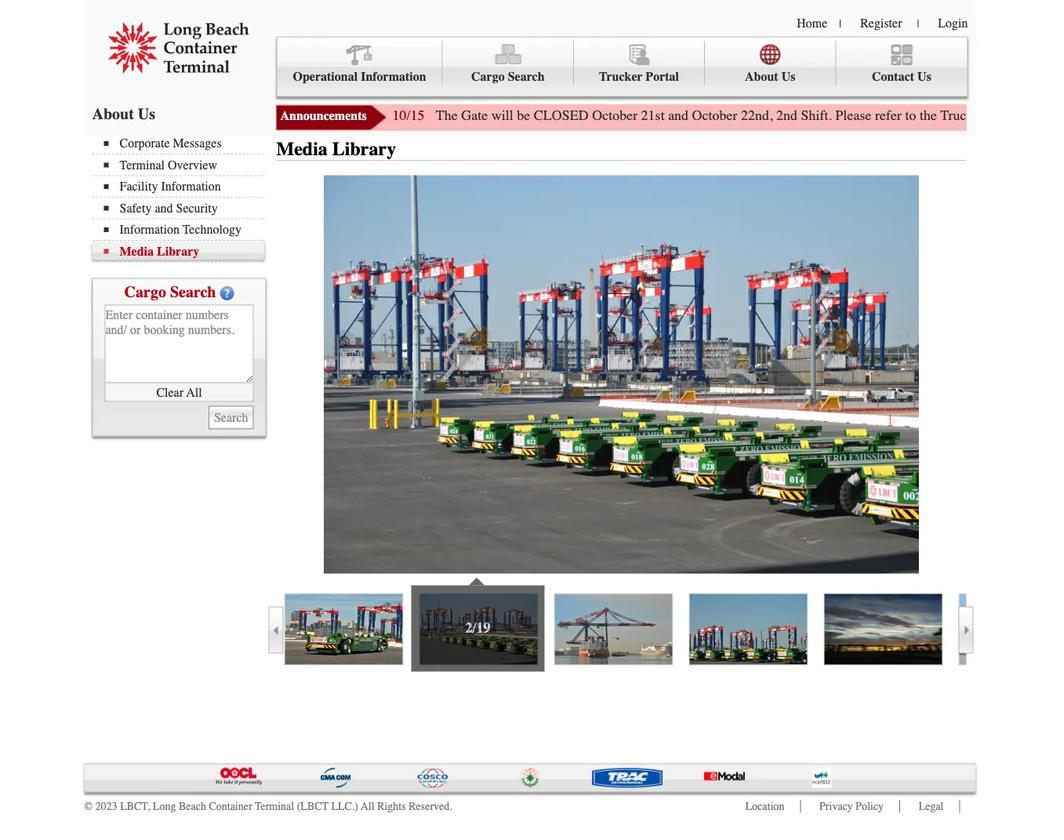 Task type: describe. For each thing, give the bounding box(es) containing it.
media library link
[[104, 244, 265, 258]]

2 gate from the left
[[977, 107, 1004, 124]]

hours
[[1007, 107, 1042, 124]]

0 vertical spatial media
[[276, 138, 328, 160]]

1 horizontal spatial and
[[668, 107, 689, 124]]

privacy policy
[[820, 800, 884, 813]]

1 vertical spatial all
[[361, 800, 375, 813]]

2 october from the left
[[692, 107, 738, 124]]

22nd,
[[741, 107, 773, 124]]

1 horizontal spatial library
[[332, 138, 396, 160]]

2/19
[[465, 620, 491, 636]]

messages
[[173, 136, 222, 151]]

facility information link
[[104, 179, 265, 194]]

refer
[[875, 107, 902, 124]]

clear
[[156, 385, 184, 399]]

will
[[491, 107, 513, 124]]

the
[[436, 107, 458, 124]]

facility
[[120, 179, 158, 194]]

please
[[836, 107, 872, 124]]

0 horizontal spatial search
[[170, 283, 216, 301]]

login link
[[938, 16, 968, 30]]

privacy policy link
[[820, 800, 884, 813]]

beach
[[179, 800, 206, 813]]

information technology link
[[104, 222, 265, 237]]

corporate messages terminal overview facility information safety and security information technology media library
[[120, 136, 242, 258]]

about us link
[[705, 41, 836, 85]]

media inside corporate messages terminal overview facility information safety and security information technology media library
[[120, 244, 154, 258]]

search inside menu bar
[[508, 69, 545, 84]]

1 vertical spatial about us
[[92, 105, 155, 123]]

0 horizontal spatial us
[[138, 105, 155, 123]]

contact us link
[[836, 41, 967, 85]]

register
[[860, 16, 902, 30]]

library inside corporate messages terminal overview facility information safety and security information technology media library
[[157, 244, 199, 258]]

to
[[905, 107, 916, 124]]

be
[[517, 107, 530, 124]]

technology
[[183, 222, 242, 237]]

about inside about us link
[[745, 69, 778, 84]]

the
[[920, 107, 937, 124]]

overview
[[168, 158, 217, 172]]

1 | from the left
[[839, 17, 842, 30]]

llc.)
[[331, 800, 358, 813]]

corporate
[[120, 136, 170, 151]]

2023
[[95, 800, 117, 813]]

© 2023 lbct, long beach container terminal (lbct llc.) all rights reserved.
[[84, 800, 452, 813]]

contact
[[872, 69, 915, 84]]

clear all button
[[105, 383, 254, 402]]

home link
[[797, 16, 828, 30]]

cargo inside menu bar
[[471, 69, 505, 84]]

cargo search link
[[443, 41, 574, 85]]

2 | from the left
[[917, 17, 919, 30]]

home
[[797, 16, 828, 30]]

0 horizontal spatial cargo search
[[124, 283, 216, 301]]

we
[[1045, 107, 1060, 124]]

operational information link
[[277, 41, 443, 85]]

about us inside menu bar
[[745, 69, 796, 84]]

(lbct
[[297, 800, 329, 813]]

shift.
[[801, 107, 832, 124]]

legal
[[919, 800, 944, 813]]

1 october from the left
[[592, 107, 638, 124]]

legal link
[[919, 800, 944, 813]]

closed
[[534, 107, 589, 124]]



Task type: vqa. For each thing, say whether or not it's contained in the screenshot.
our
no



Task type: locate. For each thing, give the bounding box(es) containing it.
1 horizontal spatial us
[[782, 69, 796, 84]]

long
[[153, 800, 176, 813]]

0 horizontal spatial menu bar
[[92, 135, 273, 262]]

terminal overview link
[[104, 158, 265, 172]]

0 horizontal spatial about
[[92, 105, 134, 123]]

1 vertical spatial about
[[92, 105, 134, 123]]

0 horizontal spatial media
[[120, 244, 154, 258]]

1 horizontal spatial all
[[361, 800, 375, 813]]

terminal left (lbct
[[255, 800, 294, 813]]

safety
[[120, 201, 152, 215]]

search up be
[[508, 69, 545, 84]]

truck
[[941, 107, 974, 124]]

container
[[209, 800, 252, 813]]

1 horizontal spatial search
[[508, 69, 545, 84]]

1 horizontal spatial terminal
[[255, 800, 294, 813]]

media down "announcements"
[[276, 138, 328, 160]]

and inside corporate messages terminal overview facility information safety and security information technology media library
[[155, 201, 173, 215]]

trucker portal link
[[574, 41, 705, 85]]

1 horizontal spatial |
[[917, 17, 919, 30]]

us up corporate
[[138, 105, 155, 123]]

us
[[782, 69, 796, 84], [918, 69, 932, 84], [138, 105, 155, 123]]

reserved.
[[409, 800, 452, 813]]

media down "safety"
[[120, 244, 154, 258]]

cargo search up will
[[471, 69, 545, 84]]

1 vertical spatial media
[[120, 244, 154, 258]]

all
[[186, 385, 202, 399], [361, 800, 375, 813]]

all right clear
[[186, 385, 202, 399]]

about us up corporate
[[92, 105, 155, 123]]

10/15 the gate will be closed october 21st and october 22nd, 2nd shift. please refer to the truck gate hours we
[[393, 107, 1060, 124]]

october
[[592, 107, 638, 124], [692, 107, 738, 124]]

0 horizontal spatial all
[[186, 385, 202, 399]]

1 vertical spatial terminal
[[255, 800, 294, 813]]

0 horizontal spatial gate
[[461, 107, 488, 124]]

october left 22nd,
[[692, 107, 738, 124]]

0 vertical spatial cargo search
[[471, 69, 545, 84]]

0 vertical spatial search
[[508, 69, 545, 84]]

about up corporate
[[92, 105, 134, 123]]

0 vertical spatial library
[[332, 138, 396, 160]]

0 horizontal spatial about us
[[92, 105, 155, 123]]

us right contact
[[918, 69, 932, 84]]

announcements
[[280, 109, 367, 123]]

0 vertical spatial about us
[[745, 69, 796, 84]]

0 horizontal spatial |
[[839, 17, 842, 30]]

lbct,
[[120, 800, 150, 813]]

us for contact us link
[[918, 69, 932, 84]]

security
[[176, 201, 218, 215]]

media
[[276, 138, 328, 160], [120, 244, 154, 258]]

information down overview
[[161, 179, 221, 194]]

0 vertical spatial terminal
[[120, 158, 165, 172]]

information up 10/15
[[361, 69, 426, 84]]

0 vertical spatial about
[[745, 69, 778, 84]]

0 vertical spatial and
[[668, 107, 689, 124]]

0 vertical spatial cargo
[[471, 69, 505, 84]]

privacy
[[820, 800, 853, 813]]

1 horizontal spatial october
[[692, 107, 738, 124]]

about up 22nd,
[[745, 69, 778, 84]]

operational information
[[293, 69, 426, 84]]

about us
[[745, 69, 796, 84], [92, 105, 155, 123]]

all right llc.)
[[361, 800, 375, 813]]

location
[[746, 800, 785, 813]]

1 vertical spatial information
[[161, 179, 221, 194]]

|
[[839, 17, 842, 30], [917, 17, 919, 30]]

corporate messages link
[[104, 136, 265, 151]]

0 horizontal spatial terminal
[[120, 158, 165, 172]]

Enter container numbers and/ or booking numbers.  text field
[[105, 305, 254, 383]]

1 horizontal spatial cargo search
[[471, 69, 545, 84]]

information down "safety"
[[120, 222, 180, 237]]

cargo search
[[471, 69, 545, 84], [124, 283, 216, 301]]

1 vertical spatial search
[[170, 283, 216, 301]]

10/15
[[393, 107, 425, 124]]

media library
[[276, 138, 396, 160]]

gate
[[461, 107, 488, 124], [977, 107, 1004, 124]]

search down media library link on the left of page
[[170, 283, 216, 301]]

1 horizontal spatial gate
[[977, 107, 1004, 124]]

menu bar containing corporate messages
[[92, 135, 273, 262]]

library
[[332, 138, 396, 160], [157, 244, 199, 258]]

2 horizontal spatial us
[[918, 69, 932, 84]]

None submit
[[209, 406, 254, 429]]

0 horizontal spatial cargo
[[124, 283, 166, 301]]

2 vertical spatial information
[[120, 222, 180, 237]]

search
[[508, 69, 545, 84], [170, 283, 216, 301]]

gate right truck
[[977, 107, 1004, 124]]

operational
[[293, 69, 358, 84]]

and right 21st
[[668, 107, 689, 124]]

login
[[938, 16, 968, 30]]

1 vertical spatial cargo search
[[124, 283, 216, 301]]

us for about us link
[[782, 69, 796, 84]]

october left 21st
[[592, 107, 638, 124]]

terminal
[[120, 158, 165, 172], [255, 800, 294, 813]]

location link
[[746, 800, 785, 813]]

0 vertical spatial all
[[186, 385, 202, 399]]

cargo down media library link on the left of page
[[124, 283, 166, 301]]

library down 'information technology' link
[[157, 244, 199, 258]]

about
[[745, 69, 778, 84], [92, 105, 134, 123]]

and right "safety"
[[155, 201, 173, 215]]

rights
[[377, 800, 406, 813]]

register link
[[860, 16, 902, 30]]

policy
[[856, 800, 884, 813]]

and
[[668, 107, 689, 124], [155, 201, 173, 215]]

21st
[[641, 107, 665, 124]]

clear all
[[156, 385, 202, 399]]

©
[[84, 800, 93, 813]]

terminal inside corporate messages terminal overview facility information safety and security information technology media library
[[120, 158, 165, 172]]

menu bar
[[276, 36, 968, 97], [92, 135, 273, 262]]

| left login link
[[917, 17, 919, 30]]

1 vertical spatial cargo
[[124, 283, 166, 301]]

trucker portal
[[599, 69, 679, 84]]

menu bar containing operational information
[[276, 36, 968, 97]]

library down "announcements"
[[332, 138, 396, 160]]

safety and security link
[[104, 201, 265, 215]]

1 horizontal spatial about us
[[745, 69, 796, 84]]

1 horizontal spatial menu bar
[[276, 36, 968, 97]]

cargo up will
[[471, 69, 505, 84]]

0 horizontal spatial and
[[155, 201, 173, 215]]

cargo
[[471, 69, 505, 84], [124, 283, 166, 301]]

cargo search down media library link on the left of page
[[124, 283, 216, 301]]

us up 2nd
[[782, 69, 796, 84]]

1 horizontal spatial cargo
[[471, 69, 505, 84]]

1 vertical spatial menu bar
[[92, 135, 273, 262]]

portal
[[646, 69, 679, 84]]

information
[[361, 69, 426, 84], [161, 179, 221, 194], [120, 222, 180, 237]]

2nd
[[776, 107, 798, 124]]

cargo search inside menu bar
[[471, 69, 545, 84]]

1 vertical spatial and
[[155, 201, 173, 215]]

1 horizontal spatial about
[[745, 69, 778, 84]]

trucker
[[599, 69, 643, 84]]

0 vertical spatial information
[[361, 69, 426, 84]]

0 horizontal spatial october
[[592, 107, 638, 124]]

terminal down corporate
[[120, 158, 165, 172]]

gate right the the
[[461, 107, 488, 124]]

1 gate from the left
[[461, 107, 488, 124]]

1 horizontal spatial media
[[276, 138, 328, 160]]

contact us
[[872, 69, 932, 84]]

| right the home link
[[839, 17, 842, 30]]

1 vertical spatial library
[[157, 244, 199, 258]]

all inside button
[[186, 385, 202, 399]]

0 horizontal spatial library
[[157, 244, 199, 258]]

about us up 22nd,
[[745, 69, 796, 84]]

0 vertical spatial menu bar
[[276, 36, 968, 97]]



